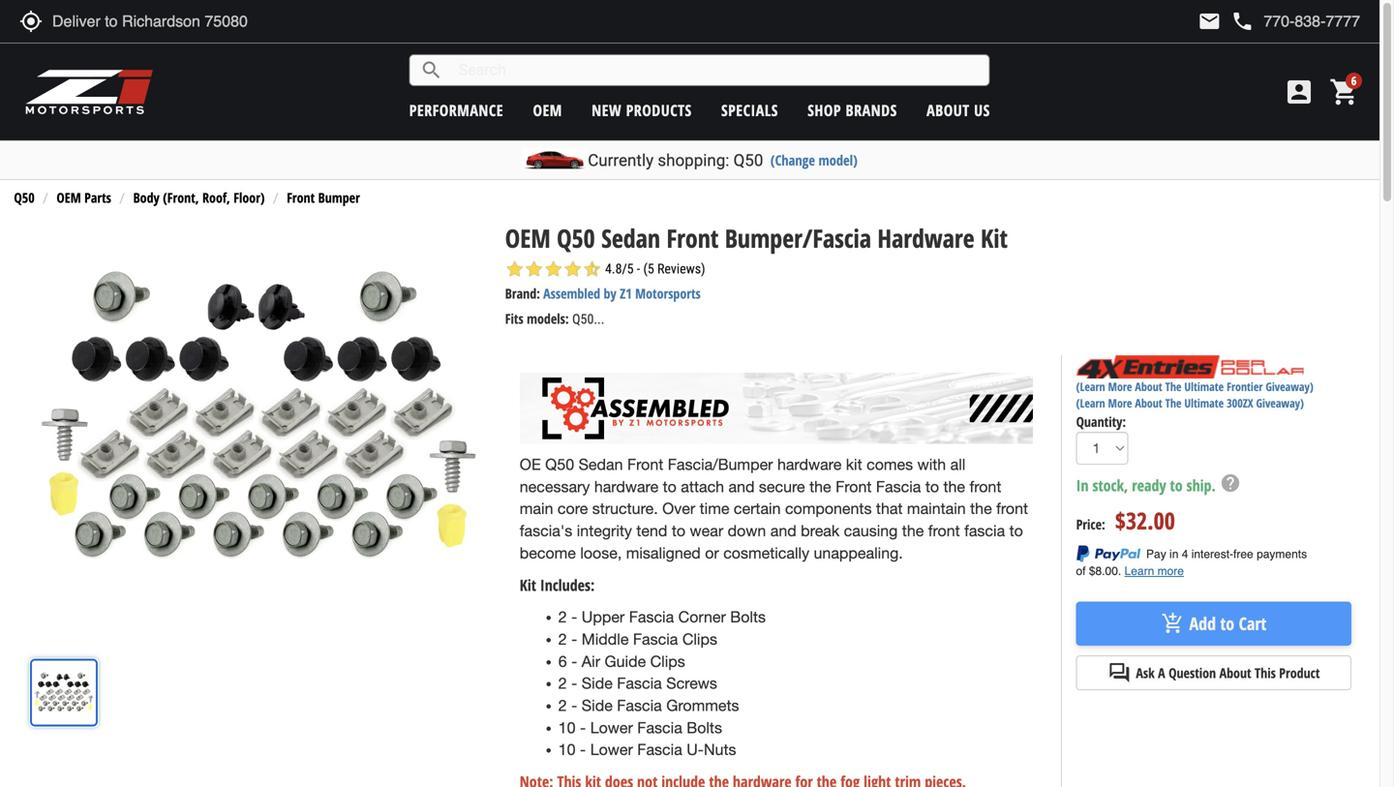 Task type: locate. For each thing, give the bounding box(es) containing it.
lower down guide
[[590, 719, 633, 737]]

body (front, roof, floor)
[[133, 188, 265, 207]]

kit down become
[[520, 574, 536, 595]]

to left ship.
[[1170, 475, 1183, 496]]

about inside question_answer ask a question about this product
[[1220, 664, 1252, 682]]

front up "motorsports"
[[667, 221, 719, 255]]

add
[[1190, 612, 1216, 636]]

to
[[1170, 475, 1183, 496], [663, 478, 677, 496], [926, 478, 939, 496], [672, 522, 686, 540], [1010, 522, 1023, 540], [1221, 612, 1235, 636]]

the down (learn more about the ultimate frontier giveaway) link
[[1165, 395, 1182, 411]]

(change
[[771, 151, 815, 169]]

ultimate down (learn more about the ultimate frontier giveaway) link
[[1185, 395, 1224, 411]]

fascia's
[[520, 522, 573, 540]]

u-
[[687, 741, 704, 759]]

screws
[[666, 675, 717, 693]]

2 vertical spatial front
[[928, 522, 960, 540]]

1 ultimate from the top
[[1185, 379, 1224, 395]]

sedan up 'structure.'
[[579, 456, 623, 474]]

1 star from the left
[[505, 260, 525, 279]]

clips
[[682, 630, 717, 648], [650, 652, 685, 670]]

with
[[918, 456, 946, 474]]

components
[[785, 500, 872, 518]]

roof,
[[202, 188, 230, 207]]

brands
[[846, 100, 897, 121]]

(learn more about the ultimate 300zx giveaway) link
[[1076, 395, 1304, 411]]

phone link
[[1231, 10, 1360, 33]]

4.8/5 -
[[605, 261, 640, 277]]

a
[[1158, 664, 1166, 682]]

1 vertical spatial (learn
[[1076, 395, 1105, 411]]

2 - upper fascia corner bolts 2 - middle fascia clips 6 - air guide clips 2 - side fascia screws 2 - side fascia grommets 10 - lower fascia bolts 10 - lower fascia u-nuts
[[559, 608, 766, 759]]

-
[[571, 608, 577, 626], [571, 630, 577, 648], [571, 652, 577, 670], [571, 675, 577, 693], [571, 697, 577, 715], [580, 719, 586, 737], [580, 741, 586, 759]]

0 vertical spatial more
[[1108, 379, 1132, 395]]

sedan for oe
[[579, 456, 623, 474]]

0 horizontal spatial and
[[729, 478, 755, 496]]

front up 'structure.'
[[627, 456, 664, 474]]

account_box
[[1284, 76, 1315, 107]]

0 vertical spatial ultimate
[[1185, 379, 1224, 395]]

attach
[[681, 478, 724, 496]]

oem left parts
[[57, 188, 81, 207]]

over
[[662, 500, 695, 518]]

oem left the new
[[533, 100, 562, 121]]

price:
[[1076, 515, 1106, 533]]

sedan for oem
[[601, 221, 660, 255]]

(change model) link
[[771, 151, 858, 169]]

kit right the hardware
[[981, 221, 1008, 255]]

bolts right corner
[[730, 608, 766, 626]]

clips down corner
[[682, 630, 717, 648]]

fascia
[[965, 522, 1005, 540]]

in stock, ready to ship. help
[[1076, 472, 1241, 496]]

air
[[582, 652, 600, 670]]

star
[[505, 260, 525, 279], [525, 260, 544, 279], [544, 260, 563, 279], [563, 260, 583, 279]]

sedan up 4.8/5 - at the top
[[601, 221, 660, 255]]

0 vertical spatial front
[[970, 478, 1002, 496]]

the up components
[[810, 478, 831, 496]]

front bumper link
[[287, 188, 360, 207]]

oem inside 'oem q50 sedan front bumper/fascia hardware kit star star star star star_half 4.8/5 - (5 reviews) brand: assembled by z1 motorsports fits models: q50...'
[[505, 221, 551, 255]]

bolts
[[730, 608, 766, 626], [687, 719, 722, 737]]

1 vertical spatial 10
[[559, 741, 576, 759]]

0 vertical spatial bolts
[[730, 608, 766, 626]]

10
[[559, 719, 576, 737], [559, 741, 576, 759]]

frontier
[[1227, 379, 1263, 395]]

1 2 from the top
[[559, 608, 567, 626]]

1 vertical spatial the
[[1165, 395, 1182, 411]]

about
[[927, 100, 970, 121], [1135, 379, 1163, 395], [1135, 395, 1163, 411], [1220, 664, 1252, 682]]

2 star from the left
[[525, 260, 544, 279]]

assembled
[[543, 284, 600, 303]]

products
[[626, 100, 692, 121]]

0 vertical spatial and
[[729, 478, 755, 496]]

to right the add
[[1221, 612, 1235, 636]]

to up over
[[663, 478, 677, 496]]

mail link
[[1198, 10, 1221, 33]]

the up (learn more about the ultimate 300zx giveaway) link
[[1165, 379, 1182, 395]]

hardware up secure
[[777, 456, 842, 474]]

0 vertical spatial lower
[[590, 719, 633, 737]]

oem
[[533, 100, 562, 121], [57, 188, 81, 207], [505, 221, 551, 255]]

z1
[[620, 284, 632, 303]]

sedan inside oe q50 sedan front fascia/bumper hardware kit comes with all necessary hardware to attach and secure the front fascia to the front main core structure. over time certain components that maintain the front fascia's integrity tend to wear down and break causing the front fascia to become loose, misaligned or cosmetically unappealing.
[[579, 456, 623, 474]]

q50 left (change
[[734, 151, 763, 170]]

2
[[559, 608, 567, 626], [559, 630, 567, 648], [559, 675, 567, 693], [559, 697, 567, 715]]

hardware
[[777, 456, 842, 474], [594, 478, 659, 496]]

about down (learn more about the ultimate frontier giveaway) link
[[1135, 395, 1163, 411]]

lower left the u-
[[590, 741, 633, 759]]

1 horizontal spatial kit
[[981, 221, 1008, 255]]

and up cosmetically
[[771, 522, 797, 540]]

1 vertical spatial more
[[1108, 395, 1132, 411]]

3 2 from the top
[[559, 675, 567, 693]]

about left this
[[1220, 664, 1252, 682]]

oem for parts
[[57, 188, 81, 207]]

0 vertical spatial sedan
[[601, 221, 660, 255]]

oem parts link
[[57, 188, 111, 207]]

1 vertical spatial bolts
[[687, 719, 722, 737]]

0 vertical spatial (learn
[[1076, 379, 1105, 395]]

fascia inside oe q50 sedan front fascia/bumper hardware kit comes with all necessary hardware to attach and secure the front fascia to the front main core structure. over time certain components that maintain the front fascia's integrity tend to wear down and break causing the front fascia to become loose, misaligned or cosmetically unappealing.
[[876, 478, 921, 496]]

ultimate up (learn more about the ultimate 300zx giveaway) link
[[1185, 379, 1224, 395]]

mail
[[1198, 10, 1221, 33]]

motorsports
[[635, 284, 701, 303]]

ask
[[1136, 664, 1155, 682]]

2 2 from the top
[[559, 630, 567, 648]]

q50 up star_half at the left top of the page
[[557, 221, 595, 255]]

q50 link
[[14, 188, 35, 207]]

down
[[728, 522, 766, 540]]

oem for q50
[[505, 221, 551, 255]]

bumper
[[318, 188, 360, 207]]

q50 up necessary
[[545, 456, 574, 474]]

4 star from the left
[[563, 260, 583, 279]]

kit inside 'oem q50 sedan front bumper/fascia hardware kit star star star star star_half 4.8/5 - (5 reviews) brand: assembled by z1 motorsports fits models: q50...'
[[981, 221, 1008, 255]]

1 horizontal spatial and
[[771, 522, 797, 540]]

stock,
[[1093, 475, 1128, 496]]

300zx
[[1227, 395, 1254, 411]]

giveaway) down frontier
[[1256, 395, 1304, 411]]

and
[[729, 478, 755, 496], [771, 522, 797, 540]]

includes:
[[540, 574, 595, 595]]

about us link
[[927, 100, 990, 121]]

loose,
[[580, 544, 622, 562]]

specials link
[[721, 100, 778, 121]]

clips up screws at bottom
[[650, 652, 685, 670]]

0 vertical spatial clips
[[682, 630, 717, 648]]

oem up the brand:
[[505, 221, 551, 255]]

1 vertical spatial and
[[771, 522, 797, 540]]

0 vertical spatial the
[[1165, 379, 1182, 395]]

1 vertical spatial kit
[[520, 574, 536, 595]]

2 10 from the top
[[559, 741, 576, 759]]

lower
[[590, 719, 633, 737], [590, 741, 633, 759]]

account_box link
[[1279, 76, 1320, 107]]

0 vertical spatial kit
[[981, 221, 1008, 255]]

1 more from the top
[[1108, 379, 1132, 395]]

0 vertical spatial hardware
[[777, 456, 842, 474]]

0 vertical spatial giveaway)
[[1266, 379, 1314, 395]]

the
[[1165, 379, 1182, 395], [1165, 395, 1182, 411]]

z1 motorsports logo image
[[24, 68, 154, 116]]

ultimate
[[1185, 379, 1224, 395], [1185, 395, 1224, 411]]

(learn more about the ultimate frontier giveaway) (learn more about the ultimate 300zx giveaway)
[[1076, 379, 1314, 411]]

1 vertical spatial oem
[[57, 188, 81, 207]]

0 vertical spatial side
[[582, 675, 613, 693]]

1 horizontal spatial bolts
[[730, 608, 766, 626]]

hardware up 'structure.'
[[594, 478, 659, 496]]

oe
[[520, 456, 541, 474]]

sedan inside 'oem q50 sedan front bumper/fascia hardware kit star star star star star_half 4.8/5 - (5 reviews) brand: assembled by z1 motorsports fits models: q50...'
[[601, 221, 660, 255]]

1 vertical spatial sedan
[[579, 456, 623, 474]]

2 vertical spatial oem
[[505, 221, 551, 255]]

necessary
[[520, 478, 590, 496]]

1 vertical spatial side
[[582, 697, 613, 715]]

shopping_cart link
[[1325, 76, 1360, 107]]

mail phone
[[1198, 10, 1254, 33]]

1 the from the top
[[1165, 379, 1182, 395]]

and up the 'certain'
[[729, 478, 755, 496]]

front bumper
[[287, 188, 360, 207]]

0 vertical spatial 10
[[559, 719, 576, 737]]

currently
[[588, 151, 654, 170]]

more
[[1108, 379, 1132, 395], [1108, 395, 1132, 411]]

giveaway) right frontier
[[1266, 379, 1314, 395]]

q50...
[[572, 311, 605, 327]]

the down maintain on the right bottom
[[902, 522, 924, 540]]

misaligned
[[626, 544, 701, 562]]

1 vertical spatial ultimate
[[1185, 395, 1224, 411]]

to down over
[[672, 522, 686, 540]]

1 vertical spatial lower
[[590, 741, 633, 759]]

1 horizontal spatial hardware
[[777, 456, 842, 474]]

bolts down grommets
[[687, 719, 722, 737]]

wear
[[690, 522, 723, 540]]

0 horizontal spatial hardware
[[594, 478, 659, 496]]

q50 inside oe q50 sedan front fascia/bumper hardware kit comes with all necessary hardware to attach and secure the front fascia to the front main core structure. over time certain components that maintain the front fascia's integrity tend to wear down and break causing the front fascia to become loose, misaligned or cosmetically unappealing.
[[545, 456, 574, 474]]

kit includes:
[[520, 574, 595, 595]]

structure.
[[592, 500, 658, 518]]

q50 left the oem parts
[[14, 188, 35, 207]]

3 star from the left
[[544, 260, 563, 279]]

0 horizontal spatial kit
[[520, 574, 536, 595]]

(learn more about the ultimate frontier giveaway) link
[[1076, 379, 1314, 395]]



Task type: describe. For each thing, give the bounding box(es) containing it.
2 the from the top
[[1165, 395, 1182, 411]]

performance link
[[409, 100, 504, 121]]

question_answer ask a question about this product
[[1108, 661, 1320, 685]]

parts
[[84, 188, 111, 207]]

performance
[[409, 100, 504, 121]]

maintain
[[907, 500, 966, 518]]

body
[[133, 188, 160, 207]]

front left 'bumper'
[[287, 188, 315, 207]]

Search search field
[[443, 55, 989, 85]]

oem link
[[533, 100, 562, 121]]

1 vertical spatial clips
[[650, 652, 685, 670]]

add_shopping_cart
[[1162, 612, 1185, 635]]

1 side from the top
[[582, 675, 613, 693]]

new
[[592, 100, 622, 121]]

oem q50 sedan front bumper/fascia hardware kit star star star star star_half 4.8/5 - (5 reviews) brand: assembled by z1 motorsports fits models: q50...
[[505, 221, 1008, 328]]

bumper/fascia
[[725, 221, 871, 255]]

oem parts
[[57, 188, 111, 207]]

1 vertical spatial hardware
[[594, 478, 659, 496]]

1 vertical spatial front
[[997, 500, 1028, 518]]

new products
[[592, 100, 692, 121]]

ship.
[[1187, 475, 1216, 496]]

front inside 'oem q50 sedan front bumper/fascia hardware kit star star star star star_half 4.8/5 - (5 reviews) brand: assembled by z1 motorsports fits models: q50...'
[[667, 221, 719, 255]]

specials
[[721, 100, 778, 121]]

cart
[[1239, 612, 1267, 636]]

2 lower from the top
[[590, 741, 633, 759]]

body (front, roof, floor) link
[[133, 188, 265, 207]]

integrity
[[577, 522, 632, 540]]

by
[[604, 284, 617, 303]]

(front,
[[163, 188, 199, 207]]

2 ultimate from the top
[[1185, 395, 1224, 411]]

q50 inside 'oem q50 sedan front bumper/fascia hardware kit star star star star star_half 4.8/5 - (5 reviews) brand: assembled by z1 motorsports fits models: q50...'
[[557, 221, 595, 255]]

nuts
[[704, 741, 736, 759]]

corner
[[678, 608, 726, 626]]

kit
[[846, 456, 862, 474]]

1 vertical spatial giveaway)
[[1256, 395, 1304, 411]]

help
[[1220, 472, 1241, 494]]

break
[[801, 522, 840, 540]]

causing
[[844, 522, 898, 540]]

about up (learn more about the ultimate 300zx giveaway) link
[[1135, 379, 1163, 395]]

ready
[[1132, 475, 1166, 496]]

to inside in stock, ready to ship. help
[[1170, 475, 1183, 496]]

that
[[876, 500, 903, 518]]

6
[[559, 652, 567, 670]]

time
[[700, 500, 730, 518]]

about left us on the top of the page
[[927, 100, 970, 121]]

quantity:
[[1076, 412, 1126, 431]]

2 side from the top
[[582, 697, 613, 715]]

guide
[[605, 652, 646, 670]]

floor)
[[234, 188, 265, 207]]

phone
[[1231, 10, 1254, 33]]

this
[[1255, 664, 1276, 682]]

4 2 from the top
[[559, 697, 567, 715]]

unappealing.
[[814, 544, 903, 562]]

about us
[[927, 100, 990, 121]]

us
[[974, 100, 990, 121]]

1 (learn from the top
[[1076, 379, 1105, 395]]

to right the fascia
[[1010, 522, 1023, 540]]

my_location
[[19, 10, 43, 33]]

the up the fascia
[[970, 500, 992, 518]]

star_half
[[583, 260, 602, 279]]

add_shopping_cart add to cart
[[1162, 612, 1267, 636]]

assembled by z1 motorsports link
[[543, 284, 701, 303]]

fascia/bumper
[[668, 456, 773, 474]]

model)
[[819, 151, 858, 169]]

2 (learn from the top
[[1076, 395, 1105, 411]]

to down with
[[926, 478, 939, 496]]

certain
[[734, 500, 781, 518]]

hardware
[[878, 221, 975, 255]]

grommets
[[666, 697, 739, 715]]

shop
[[808, 100, 842, 121]]

2 more from the top
[[1108, 395, 1132, 411]]

or
[[705, 544, 719, 562]]

shop brands
[[808, 100, 897, 121]]

1 10 from the top
[[559, 719, 576, 737]]

core
[[558, 500, 588, 518]]

models:
[[527, 309, 569, 328]]

oe q50 sedan front fascia/bumper hardware kit comes with all necessary hardware to attach and secure the front fascia to the front main core structure. over time certain components that maintain the front fascia's integrity tend to wear down and break causing the front fascia to become loose, misaligned or cosmetically unappealing.
[[520, 456, 1028, 562]]

upper
[[582, 608, 625, 626]]

cosmetically
[[724, 544, 810, 562]]

the down all
[[944, 478, 965, 496]]

new products link
[[592, 100, 692, 121]]

all
[[951, 456, 966, 474]]

0 horizontal spatial bolts
[[687, 719, 722, 737]]

product
[[1279, 664, 1320, 682]]

secure
[[759, 478, 805, 496]]

become
[[520, 544, 576, 562]]

brand:
[[505, 284, 540, 303]]

search
[[420, 59, 443, 82]]

front down kit
[[836, 478, 872, 496]]

0 vertical spatial oem
[[533, 100, 562, 121]]

fits
[[505, 309, 524, 328]]

1 lower from the top
[[590, 719, 633, 737]]

$32.00
[[1115, 505, 1175, 536]]

tend
[[637, 522, 668, 540]]



Task type: vqa. For each thing, say whether or not it's contained in the screenshot.
Shop brands link
yes



